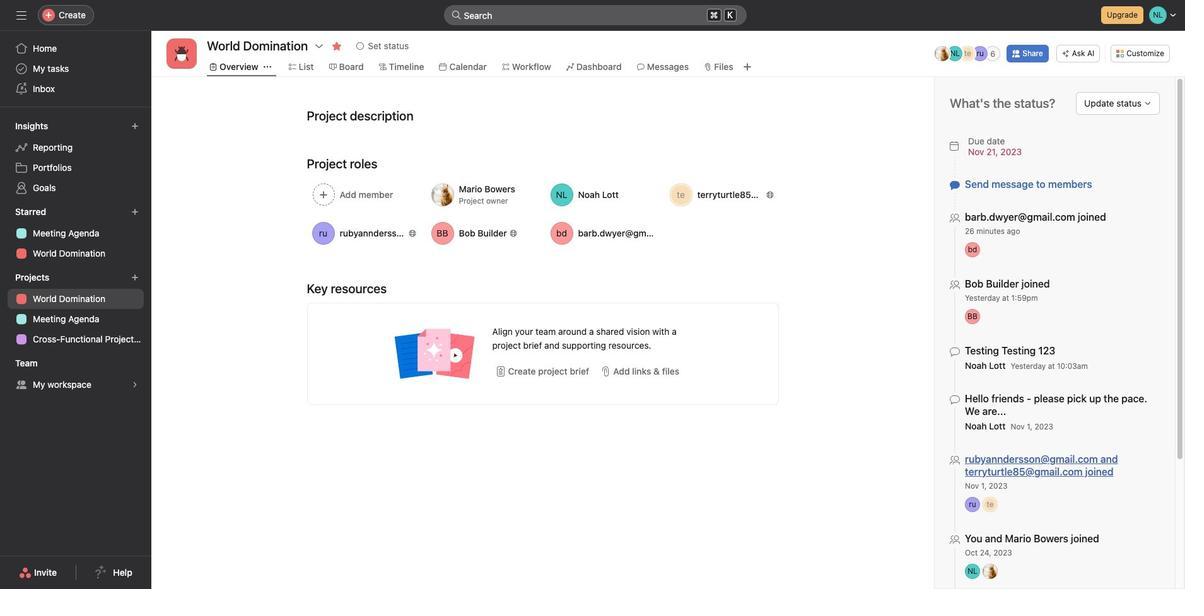 Task type: locate. For each thing, give the bounding box(es) containing it.
new insights image
[[131, 122, 139, 130]]

Search tasks, projects, and more text field
[[444, 5, 747, 25]]

add items to starred image
[[131, 208, 139, 216]]

None field
[[444, 5, 747, 25]]

add tab image
[[743, 62, 753, 72]]

tab actions image
[[264, 63, 271, 71]]

global element
[[0, 31, 151, 107]]

projects element
[[0, 266, 151, 352]]

show options image
[[314, 41, 325, 51]]

bug image
[[174, 46, 189, 61]]

teams element
[[0, 352, 151, 398]]

update status image
[[1145, 100, 1152, 107]]



Task type: describe. For each thing, give the bounding box(es) containing it.
new project or portfolio image
[[131, 274, 139, 281]]

prominent image
[[451, 10, 462, 20]]

starred element
[[0, 201, 151, 266]]

insights element
[[0, 115, 151, 201]]

hide sidebar image
[[16, 10, 27, 20]]

remove from starred image
[[332, 41, 342, 51]]

see details, my workspace image
[[131, 381, 139, 389]]



Task type: vqa. For each thing, say whether or not it's contained in the screenshot.
The Search Tasks, Projects, And More text box
yes



